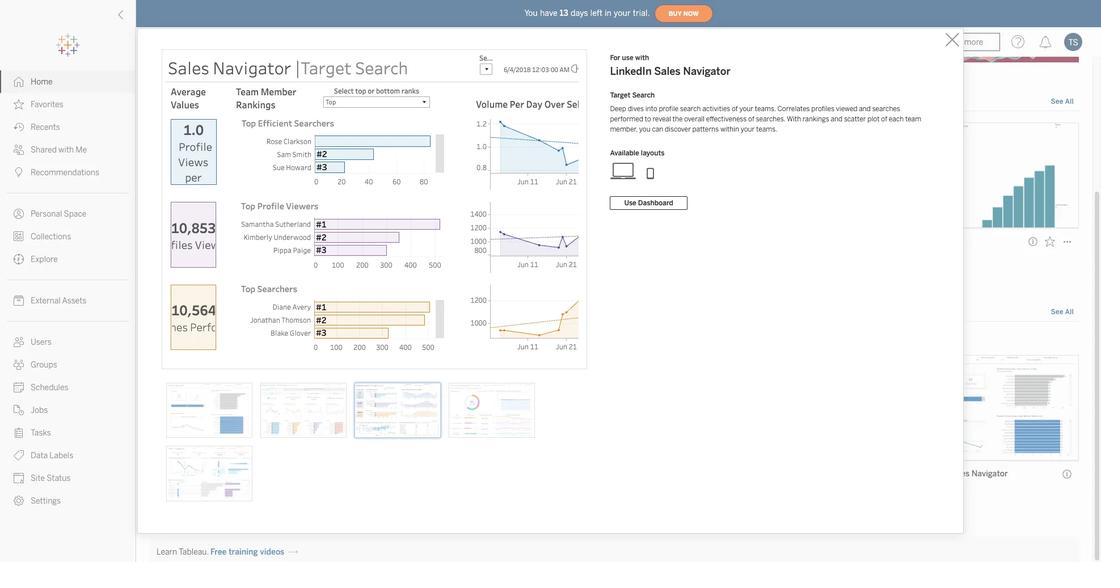 Task type: describe. For each thing, give the bounding box(es) containing it.
personal space
[[31, 209, 87, 219]]

profiles
[[812, 105, 835, 113]]

users
[[31, 338, 52, 347]]

for use with linkedin sales navigator
[[611, 54, 731, 78]]

to for simply
[[466, 335, 473, 344]]

labels
[[50, 451, 73, 461]]

or
[[395, 335, 403, 344]]

days
[[571, 8, 589, 18]]

collections
[[31, 232, 71, 242]]

product utilization image
[[166, 383, 252, 439]]

you
[[525, 8, 538, 18]]

tourism
[[537, 237, 567, 247]]

13
[[560, 8, 569, 18]]

data labels
[[31, 451, 73, 461]]

start from a pre-built workbook. simply sign in to your data source, or use sample data to get started.
[[152, 335, 517, 344]]

laptop image
[[611, 162, 638, 180]]

0 vertical spatial teams.
[[755, 105, 777, 113]]

searches.
[[757, 115, 786, 123]]

team
[[906, 115, 922, 123]]

settings
[[31, 497, 61, 506]]

plot
[[868, 115, 880, 123]]

external assets
[[31, 296, 86, 306]]

1 vertical spatial in
[[314, 335, 320, 344]]

1 horizontal spatial recents
[[152, 94, 190, 106]]

groups link
[[0, 354, 136, 376]]

1 vertical spatial sales
[[950, 470, 970, 479]]

now
[[684, 10, 699, 17]]

dives
[[628, 105, 644, 113]]

profile
[[659, 105, 679, 113]]

shared with me link
[[0, 139, 136, 161]]

space
[[64, 209, 87, 219]]

with
[[787, 115, 802, 123]]

available layouts
[[611, 149, 665, 157]]

schedules link
[[0, 376, 136, 399]]

see for accelerators
[[1052, 308, 1064, 316]]

videos
[[260, 548, 285, 558]]

sign
[[297, 335, 312, 344]]

global indicators
[[158, 237, 221, 247]]

explore
[[31, 255, 58, 265]]

1 horizontal spatial of
[[749, 115, 755, 123]]

activities
[[703, 105, 731, 113]]

left
[[591, 8, 603, 18]]

all for recents
[[1066, 98, 1075, 106]]

25 for global indicators
[[158, 253, 166, 261]]

target search image
[[355, 383, 441, 439]]

minutes for global indicators
[[167, 253, 193, 261]]

schedules
[[31, 383, 68, 393]]

free training videos
[[211, 548, 285, 558]]

status
[[47, 474, 71, 484]]

25 for tourism
[[537, 253, 545, 261]]

correlates
[[778, 105, 810, 113]]

deep
[[611, 105, 627, 113]]

recommendations
[[31, 168, 99, 178]]

users link
[[0, 331, 136, 354]]

learn
[[157, 548, 177, 558]]

your left trial.
[[614, 8, 631, 18]]

accelerators
[[152, 305, 211, 317]]

use dashboard button
[[611, 196, 688, 210]]

0 horizontal spatial of
[[732, 105, 738, 113]]

source,
[[367, 335, 394, 344]]

1 vertical spatial teams.
[[757, 125, 778, 133]]

search
[[681, 105, 701, 113]]

indicators
[[184, 237, 221, 247]]

1 horizontal spatial linkedin
[[916, 470, 948, 479]]

buy now button
[[655, 5, 713, 23]]

recents link
[[0, 116, 136, 139]]

recommendations link
[[0, 161, 136, 184]]

you have 13 days left in your trial.
[[525, 8, 650, 18]]

25 minutes ago for global indicators
[[158, 253, 206, 261]]

performed
[[611, 115, 644, 123]]

ssi analysis image
[[449, 383, 535, 439]]

tasks link
[[0, 422, 136, 445]]

the
[[673, 115, 683, 123]]

your up "effectiveness" on the top of page
[[740, 105, 754, 113]]

buy now
[[669, 10, 699, 17]]

see all for recents
[[1052, 98, 1075, 106]]

each
[[890, 115, 904, 123]]

free training videos link
[[211, 548, 298, 558]]

available
[[611, 149, 640, 157]]

member,
[[611, 125, 638, 133]]

effectiveness
[[707, 115, 747, 123]]

tableau.
[[179, 548, 209, 558]]

training
[[229, 548, 258, 558]]

1 horizontal spatial and
[[860, 105, 871, 113]]

home link
[[0, 70, 136, 93]]

for
[[611, 54, 621, 62]]

site status
[[31, 474, 71, 484]]

reveal
[[653, 115, 672, 123]]

into
[[646, 105, 658, 113]]

salesforce
[[158, 470, 197, 479]]

2 horizontal spatial of
[[882, 115, 888, 123]]



Task type: locate. For each thing, give the bounding box(es) containing it.
0 horizontal spatial ago
[[194, 253, 206, 261]]

start
[[152, 335, 171, 344]]

site
[[31, 474, 45, 484]]

from
[[172, 335, 190, 344]]

learn tableau.
[[157, 548, 209, 558]]

phone image
[[638, 162, 665, 180]]

2 25 minutes ago from the left
[[537, 253, 585, 261]]

0 vertical spatial use
[[623, 54, 634, 62]]

can
[[653, 125, 664, 133]]

linkedin
[[611, 65, 652, 78], [916, 470, 948, 479]]

ago
[[194, 253, 206, 261], [384, 253, 395, 261], [573, 253, 585, 261]]

minutes
[[167, 253, 193, 261], [357, 253, 382, 261], [547, 253, 572, 261]]

26
[[347, 253, 356, 261]]

your
[[614, 8, 631, 18], [740, 105, 754, 113], [741, 125, 755, 133], [331, 335, 347, 344]]

jobs link
[[0, 399, 136, 422]]

overall
[[685, 115, 705, 123]]

search
[[633, 91, 655, 99]]

0 horizontal spatial navigator
[[684, 65, 731, 78]]

1 data from the left
[[349, 335, 366, 344]]

linkedin inside for use with linkedin sales navigator
[[611, 65, 652, 78]]

ago for global indicators
[[194, 253, 206, 261]]

1 all from the top
[[1066, 98, 1075, 106]]

teams. down searches. on the right top of the page
[[757, 125, 778, 133]]

see all link for recents
[[1051, 96, 1075, 108]]

and up plot
[[860, 105, 871, 113]]

tasks
[[31, 429, 51, 438]]

2 see all from the top
[[1052, 308, 1075, 316]]

1 horizontal spatial in
[[605, 8, 612, 18]]

ago for tourism
[[573, 253, 585, 261]]

with right "for"
[[636, 54, 650, 62]]

to left 'get'
[[466, 335, 473, 344]]

dashboard
[[639, 199, 674, 207]]

data labels link
[[0, 445, 136, 467]]

2 25 from the left
[[537, 253, 545, 261]]

0 horizontal spatial recents
[[31, 123, 60, 132]]

2 ago from the left
[[384, 253, 395, 261]]

0 vertical spatial recents
[[152, 94, 190, 106]]

your right within
[[741, 125, 755, 133]]

ago for business
[[384, 253, 395, 261]]

see all link for accelerators
[[1051, 307, 1075, 319]]

patterns
[[693, 125, 719, 133]]

1 horizontal spatial 25
[[537, 253, 545, 261]]

1 vertical spatial see
[[1052, 308, 1064, 316]]

1 horizontal spatial sales
[[950, 470, 970, 479]]

with inside main navigation. press the up and down arrow keys to access links. element
[[59, 145, 74, 155]]

0 horizontal spatial minutes
[[167, 253, 193, 261]]

of down searches
[[882, 115, 888, 123]]

use dashboard
[[625, 199, 674, 207]]

0 vertical spatial see all link
[[1051, 96, 1075, 108]]

1 minutes from the left
[[167, 253, 193, 261]]

in right sign
[[314, 335, 320, 344]]

1 see from the top
[[1052, 98, 1064, 106]]

teams. up searches. on the right top of the page
[[755, 105, 777, 113]]

target search deep dives into profile search activities of your teams. correlates profiles viewed and searches performed to reveal the overall effectiveness of searches. with rankings and scatter plot of each team member, you can discover patterns within your teams.
[[611, 91, 922, 133]]

25 minutes ago down tourism
[[537, 253, 585, 261]]

0 horizontal spatial in
[[314, 335, 320, 344]]

all
[[1066, 98, 1075, 106], [1066, 308, 1075, 316]]

1 25 from the left
[[158, 253, 166, 261]]

0 vertical spatial linkedin
[[611, 65, 652, 78]]

25 minutes ago for tourism
[[537, 253, 585, 261]]

0 vertical spatial see
[[1052, 98, 1064, 106]]

minutes for tourism
[[547, 253, 572, 261]]

0 horizontal spatial 25
[[158, 253, 166, 261]]

25 down global
[[158, 253, 166, 261]]

see all for accelerators
[[1052, 308, 1075, 316]]

2 horizontal spatial to
[[645, 115, 652, 123]]

to for search
[[645, 115, 652, 123]]

1 vertical spatial linkedin
[[916, 470, 948, 479]]

assets
[[62, 296, 86, 306]]

discover
[[665, 125, 691, 133]]

1 vertical spatial and
[[831, 115, 843, 123]]

minutes down business
[[357, 253, 382, 261]]

25 minutes ago down global indicators
[[158, 253, 206, 261]]

0 vertical spatial with
[[636, 54, 650, 62]]

0 horizontal spatial with
[[59, 145, 74, 155]]

of up "effectiveness" on the top of page
[[732, 105, 738, 113]]

0 vertical spatial see all
[[1052, 98, 1075, 106]]

settings link
[[0, 490, 136, 513]]

sample
[[420, 335, 446, 344]]

pre-
[[198, 335, 213, 344]]

1 horizontal spatial minutes
[[357, 253, 382, 261]]

navigator
[[684, 65, 731, 78], [972, 470, 1009, 479]]

data left source,
[[349, 335, 366, 344]]

see
[[1052, 98, 1064, 106], [1052, 308, 1064, 316]]

and
[[860, 105, 871, 113], [831, 115, 843, 123]]

0 horizontal spatial use
[[405, 335, 418, 344]]

scatter
[[845, 115, 867, 123]]

shared with me
[[31, 145, 87, 155]]

use
[[623, 54, 634, 62], [405, 335, 418, 344]]

see all
[[1052, 98, 1075, 106], [1052, 308, 1075, 316]]

business
[[347, 237, 381, 247]]

navigation panel element
[[0, 34, 136, 513]]

linkedin sales navigator
[[916, 470, 1009, 479]]

home
[[31, 77, 53, 87]]

1 vertical spatial see all link
[[1051, 307, 1075, 319]]

see all link
[[1051, 96, 1075, 108], [1051, 307, 1075, 319]]

0 vertical spatial navigator
[[684, 65, 731, 78]]

with left the me on the top of the page
[[59, 145, 74, 155]]

0 horizontal spatial to
[[322, 335, 329, 344]]

collections link
[[0, 225, 136, 248]]

2 all from the top
[[1066, 308, 1075, 316]]

use right or
[[405, 335, 418, 344]]

external
[[31, 296, 61, 306]]

site status link
[[0, 467, 136, 490]]

jobs
[[31, 406, 48, 416]]

25 down tourism
[[537, 253, 545, 261]]

viewed
[[837, 105, 858, 113]]

navigator inside for use with linkedin sales navigator
[[684, 65, 731, 78]]

1 horizontal spatial 25 minutes ago
[[537, 253, 585, 261]]

0 horizontal spatial and
[[831, 115, 843, 123]]

see for recents
[[1052, 98, 1064, 106]]

and down viewed
[[831, 115, 843, 123]]

personal
[[31, 209, 62, 219]]

teams.
[[755, 105, 777, 113], [757, 125, 778, 133]]

in right left
[[605, 8, 612, 18]]

started.
[[489, 335, 517, 344]]

to right sign
[[322, 335, 329, 344]]

minutes down tourism
[[547, 253, 572, 261]]

data right sample
[[448, 335, 464, 344]]

trial.
[[633, 8, 650, 18]]

25 minutes ago
[[158, 253, 206, 261], [537, 253, 585, 261]]

1 horizontal spatial ago
[[384, 253, 395, 261]]

3 minutes from the left
[[547, 253, 572, 261]]

0 vertical spatial and
[[860, 105, 871, 113]]

all for accelerators
[[1066, 308, 1075, 316]]

rankings
[[803, 115, 830, 123]]

1 horizontal spatial data
[[448, 335, 464, 344]]

0 horizontal spatial sales
[[655, 65, 681, 78]]

2 horizontal spatial minutes
[[547, 253, 572, 261]]

to
[[645, 115, 652, 123], [322, 335, 329, 344], [466, 335, 473, 344]]

get
[[475, 335, 487, 344]]

1 horizontal spatial with
[[636, 54, 650, 62]]

0 horizontal spatial linkedin
[[611, 65, 652, 78]]

of left searches. on the right top of the page
[[749, 115, 755, 123]]

1 horizontal spatial use
[[623, 54, 634, 62]]

explore link
[[0, 248, 136, 271]]

2 see from the top
[[1052, 308, 1064, 316]]

performance overview image
[[260, 383, 347, 439]]

1 horizontal spatial to
[[466, 335, 473, 344]]

2 minutes from the left
[[357, 253, 382, 261]]

1 see all from the top
[[1052, 98, 1075, 106]]

inmail engagement image
[[166, 446, 252, 502]]

main navigation. press the up and down arrow keys to access links. element
[[0, 70, 136, 513]]

1 25 minutes ago from the left
[[158, 253, 206, 261]]

2 see all link from the top
[[1051, 307, 1075, 319]]

recents inside main navigation. press the up and down arrow keys to access links. element
[[31, 123, 60, 132]]

2 horizontal spatial ago
[[573, 253, 585, 261]]

1 vertical spatial see all
[[1052, 308, 1075, 316]]

simply
[[270, 335, 295, 344]]

0 vertical spatial in
[[605, 8, 612, 18]]

1 vertical spatial navigator
[[972, 470, 1009, 479]]

buy
[[669, 10, 682, 17]]

sales
[[655, 65, 681, 78], [950, 470, 970, 479]]

target
[[611, 91, 631, 99]]

within
[[721, 125, 740, 133]]

data
[[31, 451, 48, 461]]

3 ago from the left
[[573, 253, 585, 261]]

1 vertical spatial with
[[59, 145, 74, 155]]

minutes down global indicators
[[167, 253, 193, 261]]

your right sign
[[331, 335, 347, 344]]

0 horizontal spatial data
[[349, 335, 366, 344]]

use right "for"
[[623, 54, 634, 62]]

0 vertical spatial all
[[1066, 98, 1075, 106]]

1 vertical spatial all
[[1066, 308, 1075, 316]]

external assets link
[[0, 290, 136, 312]]

2 data from the left
[[448, 335, 464, 344]]

with inside for use with linkedin sales navigator
[[636, 54, 650, 62]]

25
[[158, 253, 166, 261], [537, 253, 545, 261]]

to inside target search deep dives into profile search activities of your teams. correlates profiles viewed and searches performed to reveal the overall effectiveness of searches. with rankings and scatter plot of each team member, you can discover patterns within your teams.
[[645, 115, 652, 123]]

sales inside for use with linkedin sales navigator
[[655, 65, 681, 78]]

to up you
[[645, 115, 652, 123]]

1 horizontal spatial navigator
[[972, 470, 1009, 479]]

0 horizontal spatial 25 minutes ago
[[158, 253, 206, 261]]

personal space link
[[0, 203, 136, 225]]

1 see all link from the top
[[1051, 96, 1075, 108]]

1 ago from the left
[[194, 253, 206, 261]]

have
[[540, 8, 558, 18]]

right arrow image
[[289, 548, 298, 558]]

1 vertical spatial recents
[[31, 123, 60, 132]]

0 vertical spatial sales
[[655, 65, 681, 78]]

use inside for use with linkedin sales navigator
[[623, 54, 634, 62]]

minutes for business
[[357, 253, 382, 261]]

shared
[[31, 145, 57, 155]]

searches
[[873, 105, 901, 113]]

26 minutes ago
[[347, 253, 395, 261]]

1 vertical spatial use
[[405, 335, 418, 344]]

free
[[211, 548, 227, 558]]



Task type: vqa. For each thing, say whether or not it's contained in the screenshot.
Salesforce Net Zero Cloud What-If image
no



